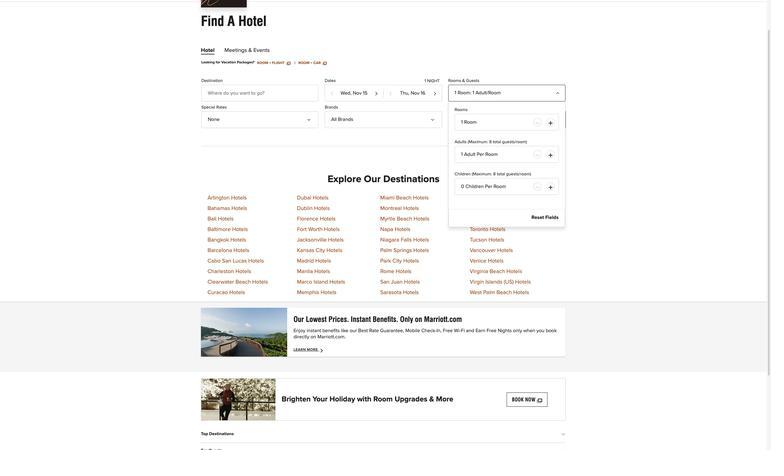 Task type: vqa. For each thing, say whether or not it's contained in the screenshot.


Task type: locate. For each thing, give the bounding box(es) containing it.
/
[[480, 119, 481, 123]]

opens in a new browser window. image right the now
[[537, 397, 542, 403]]

book now
[[512, 397, 536, 403]]

0 vertical spatial on
[[415, 315, 422, 324]]

hotels
[[536, 117, 552, 122], [231, 195, 247, 201], [313, 195, 329, 201], [413, 195, 429, 201], [231, 206, 247, 211], [314, 206, 330, 211], [403, 206, 419, 211], [489, 206, 505, 211], [218, 216, 234, 222], [320, 216, 336, 222], [414, 216, 430, 222], [232, 227, 248, 232], [324, 227, 340, 232], [395, 227, 411, 232], [490, 227, 506, 232], [231, 237, 246, 243], [328, 237, 344, 243], [413, 237, 429, 243], [489, 237, 505, 243], [234, 248, 249, 253], [327, 248, 342, 253], [414, 248, 429, 253], [497, 248, 513, 253], [248, 258, 264, 264], [315, 258, 331, 264], [403, 258, 419, 264], [488, 258, 504, 264], [235, 269, 251, 274], [314, 269, 330, 274], [396, 269, 412, 274], [507, 269, 522, 274], [252, 279, 268, 285], [330, 279, 345, 285], [404, 279, 420, 285], [515, 279, 531, 285], [230, 290, 245, 296], [321, 290, 337, 296], [403, 290, 419, 296], [514, 290, 529, 296]]

city down jacksonville hotels link
[[316, 248, 325, 253]]

rooms left guests
[[448, 79, 461, 83]]

san juan hotels
[[380, 279, 420, 285]]

1 vertical spatial more
[[436, 396, 454, 403]]

west
[[470, 290, 482, 296]]

adults
[[455, 140, 467, 144]]

madrid hotels
[[297, 258, 331, 264]]

1 horizontal spatial +
[[311, 61, 313, 65]]

0 horizontal spatial 8
[[489, 140, 492, 144]]

1 horizontal spatial our
[[364, 174, 381, 184]]

1 horizontal spatial palm
[[483, 290, 495, 296]]

in,
[[437, 328, 442, 333]]

1 vertical spatial total
[[497, 172, 505, 176]]

free right in,
[[443, 328, 453, 333]]

reset fields link
[[532, 215, 559, 220]]

barcelona
[[208, 248, 232, 253]]

1 horizontal spatial 1
[[455, 90, 457, 95]]

manila
[[297, 269, 313, 274]]

awards
[[482, 119, 496, 123]]

1 horizontal spatial find
[[524, 117, 534, 122]]

0 horizontal spatial +
[[269, 61, 271, 65]]

earn
[[476, 328, 486, 333]]

hotel link
[[201, 48, 215, 56]]

0 vertical spatial total
[[493, 140, 501, 144]]

venice hotels
[[470, 258, 504, 264]]

brands right all
[[338, 117, 353, 122]]

learn more
[[294, 348, 319, 352]]

guests/room) for adults (maximum: 8 total guests/room)
[[502, 140, 527, 144]]

palm down islands
[[483, 290, 495, 296]]

None text field
[[455, 146, 559, 163], [455, 178, 559, 195], [455, 146, 559, 163], [455, 178, 559, 195]]

florence hotels link
[[297, 216, 336, 222]]

benefits
[[322, 328, 340, 333]]

& right upgrades
[[429, 396, 434, 403]]

1 horizontal spatial 8
[[493, 172, 496, 176]]

brands up all
[[325, 105, 338, 109]]

0 vertical spatial guests/room)
[[502, 140, 527, 144]]

clearwater beach hotels
[[208, 279, 268, 285]]

0 vertical spatial more
[[307, 348, 318, 352]]

0 vertical spatial san
[[222, 258, 231, 264]]

0 horizontal spatial palm
[[380, 248, 392, 253]]

dubai hotels link
[[297, 195, 329, 201]]

0 horizontal spatial trigger image
[[308, 115, 313, 120]]

0 vertical spatial hotel
[[238, 13, 267, 29]]

1 horizontal spatial more
[[436, 396, 454, 403]]

0 horizontal spatial free
[[443, 328, 453, 333]]

0 vertical spatial city
[[316, 248, 325, 253]]

marco island hotels
[[297, 279, 345, 285]]

0 vertical spatial destinations
[[383, 174, 440, 184]]

beach down montreal hotels link
[[397, 216, 412, 222]]

0 horizontal spatial san
[[222, 258, 231, 264]]

brighten your holiday with room upgrades & more
[[282, 396, 454, 403]]

our up miami
[[364, 174, 381, 184]]

0 horizontal spatial our
[[294, 315, 304, 324]]

(maximum:
[[468, 140, 488, 144], [472, 172, 492, 176]]

1 vertical spatial 8
[[493, 172, 496, 176]]

our up enjoy
[[294, 315, 304, 324]]

virgin
[[470, 279, 484, 285]]

& for rooms
[[462, 79, 465, 83]]

dubai
[[297, 195, 311, 201]]

& left guests
[[462, 79, 465, 83]]

baltimore
[[208, 227, 231, 232]]

miami beach hotels link
[[380, 195, 429, 201]]

0 horizontal spatial more
[[307, 348, 318, 352]]

vancouver hotels
[[470, 248, 513, 253]]

destinations up miami beach hotels link at the top of page
[[383, 174, 440, 184]]

arlington hotels
[[208, 195, 247, 201]]

venice
[[470, 258, 487, 264]]

Destination text field
[[201, 85, 319, 101]]

0 horizontal spatial city
[[316, 248, 325, 253]]

explore
[[328, 174, 362, 184]]

1 horizontal spatial opens in a new browser window. image
[[537, 397, 542, 403]]

2 horizontal spatial trigger image
[[555, 89, 560, 94]]

0 horizontal spatial find
[[201, 13, 224, 29]]

west palm beach hotels
[[470, 290, 529, 296]]

1 vertical spatial hotel
[[201, 48, 215, 53]]

montreal
[[380, 206, 402, 211]]

vancouver
[[470, 248, 496, 253]]

beach for virginia
[[490, 269, 505, 274]]

beach up virgin islands (us) hotels at the bottom right of page
[[490, 269, 505, 274]]

1 left 'night'
[[425, 79, 426, 83]]

opens in a new browser window. image inside room + car link
[[323, 61, 327, 65]]

1 horizontal spatial &
[[429, 396, 434, 403]]

8 for adults
[[489, 140, 492, 144]]

packages?
[[237, 61, 255, 64]]

1 horizontal spatial city
[[393, 258, 402, 264]]

8 for children
[[493, 172, 496, 176]]

opens in a new browser window. image inside book now link
[[537, 397, 542, 403]]

learn more link
[[294, 348, 325, 353]]

room + flight link
[[257, 61, 291, 65]]

& left events
[[249, 48, 252, 53]]

trigger image inside all brands link
[[432, 115, 437, 120]]

hotel up looking
[[201, 48, 215, 53]]

learn
[[294, 348, 306, 352]]

(maximum: right children
[[472, 172, 492, 176]]

1 horizontal spatial trigger image
[[432, 115, 437, 120]]

palm up park
[[380, 248, 392, 253]]

0 horizontal spatial 1
[[425, 79, 426, 83]]

arrow down image
[[563, 433, 566, 437]]

+ left flight
[[269, 61, 271, 65]]

fort worth hotels
[[297, 227, 340, 232]]

instant
[[351, 315, 371, 324]]

marco
[[297, 279, 312, 285]]

total
[[493, 140, 501, 144], [497, 172, 505, 176]]

trigger image
[[555, 89, 560, 94], [308, 115, 313, 120], [432, 115, 437, 120]]

sydney hotels
[[470, 206, 505, 211]]

florence hotels
[[297, 216, 336, 222]]

woman with ice skates sipping hot cocoa looking at lights on ice rink image
[[201, 379, 276, 420]]

1 horizontal spatial on
[[415, 315, 422, 324]]

1 vertical spatial &
[[462, 79, 465, 83]]

beach up montreal hotels link
[[396, 195, 412, 201]]

1 vertical spatial san
[[380, 279, 390, 285]]

trigger image for all brands
[[432, 115, 437, 120]]

find inside button
[[524, 117, 534, 122]]

park city hotels link
[[380, 258, 419, 264]]

opens in a new browser window. image right the car
[[323, 61, 327, 65]]

1 vertical spatial on
[[311, 334, 316, 339]]

free right earn
[[487, 328, 497, 333]]

rome hotels link
[[380, 269, 412, 274]]

1 horizontal spatial hotel
[[238, 13, 267, 29]]

None text field
[[455, 114, 559, 130]]

(maximum: for children
[[472, 172, 492, 176]]

tucson hotels
[[470, 237, 505, 243]]

marriott.com
[[424, 315, 462, 324]]

bangkok hotels
[[208, 237, 246, 243]]

1 + from the left
[[269, 61, 271, 65]]

springs
[[394, 248, 412, 253]]

on right only
[[415, 315, 422, 324]]

clearwater
[[208, 279, 234, 285]]

1 room : 1 adult /room
[[455, 90, 501, 95]]

fort worth hotels link
[[297, 227, 340, 232]]

trigger image inside the none link
[[308, 115, 313, 120]]

palm springs hotels link
[[380, 248, 429, 253]]

0 horizontal spatial on
[[311, 334, 316, 339]]

0 horizontal spatial hotel
[[201, 48, 215, 53]]

(maximum: for adults
[[468, 140, 488, 144]]

enjoy instant benefits like our best rate guarantee, mobile check-in, free wi-fi and earn free nights only when you book directly on marriott.com.
[[294, 328, 557, 339]]

directly
[[294, 334, 309, 339]]

0 vertical spatial 8
[[489, 140, 492, 144]]

madrid
[[297, 258, 314, 264]]

room right |
[[298, 61, 310, 65]]

room right with
[[373, 396, 393, 403]]

all brands
[[331, 117, 353, 122]]

book
[[546, 328, 557, 333]]

all
[[331, 117, 337, 122]]

2 vertical spatial &
[[429, 396, 434, 403]]

dublin
[[297, 206, 313, 211]]

book
[[512, 397, 524, 403]]

curacao hotels link
[[208, 290, 245, 296]]

best
[[358, 328, 368, 333]]

virgin islands (us) hotels link
[[470, 279, 531, 285]]

0 vertical spatial (maximum:
[[468, 140, 488, 144]]

0 vertical spatial &
[[249, 48, 252, 53]]

room down events
[[257, 61, 268, 65]]

island
[[314, 279, 328, 285]]

barcelona hotels
[[208, 248, 249, 253]]

0 vertical spatial opens in a new browser window. image
[[323, 61, 327, 65]]

+ left the car
[[311, 61, 313, 65]]

opens in a new browser window. image
[[323, 61, 327, 65], [537, 397, 542, 403]]

room + car
[[298, 61, 322, 65]]

1 right ':' at the top of page
[[473, 90, 474, 95]]

& for meetings
[[249, 48, 252, 53]]

1 horizontal spatial san
[[380, 279, 390, 285]]

destinations right 'top' in the left bottom of the page
[[209, 432, 234, 436]]

sarasota hotels
[[380, 290, 419, 296]]

1 down rooms & guests
[[455, 90, 457, 95]]

rooms up 'use'
[[455, 108, 468, 112]]

1 vertical spatial city
[[393, 258, 402, 264]]

san down rome
[[380, 279, 390, 285]]

0 vertical spatial find
[[201, 13, 224, 29]]

myrtle beach hotels link
[[380, 216, 430, 222]]

0 horizontal spatial opens in a new browser window. image
[[323, 61, 327, 65]]

find hotels
[[524, 117, 552, 122]]

2 + from the left
[[311, 61, 313, 65]]

1 vertical spatial rooms
[[455, 108, 468, 112]]

on down instant on the left of the page
[[311, 334, 316, 339]]

beach down charleston hotels link at the bottom left of the page
[[236, 279, 251, 285]]

hotel right a
[[238, 13, 267, 29]]

arrow down image
[[563, 449, 566, 450]]

park
[[380, 258, 391, 264]]

fields
[[546, 215, 559, 220]]

1 free from the left
[[443, 328, 453, 333]]

1 horizontal spatial free
[[487, 328, 497, 333]]

room
[[257, 61, 268, 65], [298, 61, 310, 65], [458, 90, 470, 95], [373, 396, 393, 403]]

san down barcelona hotels
[[222, 258, 231, 264]]

0 horizontal spatial &
[[249, 48, 252, 53]]

a
[[228, 13, 235, 29]]

1 vertical spatial opens in a new browser window. image
[[537, 397, 542, 403]]

1 vertical spatial brands
[[338, 117, 353, 122]]

(maximum: right adults
[[468, 140, 488, 144]]

find for find hotels
[[524, 117, 534, 122]]

1 vertical spatial guests/room)
[[506, 172, 531, 176]]

1 vertical spatial (maximum:
[[472, 172, 492, 176]]

1 vertical spatial destinations
[[209, 432, 234, 436]]

charleston
[[208, 269, 234, 274]]

city up rome hotels link
[[393, 258, 402, 264]]

2 horizontal spatial &
[[462, 79, 465, 83]]

book now link
[[507, 392, 548, 407]]

1 vertical spatial find
[[524, 117, 534, 122]]

on inside the enjoy instant benefits like our best rate guarantee, mobile check-in, free wi-fi and earn free nights only when you book directly on marriott.com.
[[311, 334, 316, 339]]

1 horizontal spatial destinations
[[383, 174, 440, 184]]

room down rooms & guests
[[458, 90, 470, 95]]

toronto hotels link
[[470, 227, 506, 232]]

city
[[316, 248, 325, 253], [393, 258, 402, 264]]

0 vertical spatial rooms
[[448, 79, 461, 83]]



Task type: describe. For each thing, give the bounding box(es) containing it.
napa hotels link
[[380, 227, 411, 232]]

top destinations link
[[201, 427, 566, 441]]

bali hotels link
[[208, 216, 234, 222]]

opens in a new browser window. image
[[287, 61, 291, 65]]

clearwater beach hotels link
[[208, 279, 268, 285]]

only
[[513, 328, 522, 333]]

book direct image
[[201, 308, 287, 357]]

beach for miami
[[396, 195, 412, 201]]

virginia
[[470, 269, 488, 274]]

Check-out text field
[[384, 85, 442, 101]]

montreal hotels
[[380, 206, 419, 211]]

trigger image for none
[[308, 115, 313, 120]]

1 vertical spatial palm
[[483, 290, 495, 296]]

beach down virgin islands (us) hotels link
[[497, 290, 512, 296]]

city for park
[[393, 258, 402, 264]]

jacksonville hotels
[[297, 237, 344, 243]]

your
[[313, 396, 328, 403]]

lucas
[[233, 258, 247, 264]]

2 free from the left
[[487, 328, 497, 333]]

none
[[208, 117, 220, 122]]

bali
[[208, 216, 217, 222]]

islands
[[486, 279, 503, 285]]

arlington
[[208, 195, 230, 201]]

baltimore hotels link
[[208, 227, 248, 232]]

room inside room + flight link
[[257, 61, 268, 65]]

check-
[[422, 328, 437, 333]]

marriott.com.
[[318, 334, 346, 339]]

memphis hotels link
[[297, 290, 337, 296]]

looking for vacation packages?
[[201, 61, 255, 64]]

vancouver hotels link
[[470, 248, 513, 253]]

dublin hotels link
[[297, 206, 330, 211]]

myrtle
[[380, 216, 396, 222]]

for
[[216, 61, 220, 64]]

rooms for rooms
[[455, 108, 468, 112]]

madrid hotels link
[[297, 258, 331, 264]]

bangkok
[[208, 237, 229, 243]]

kansas
[[297, 248, 314, 253]]

beach for myrtle
[[397, 216, 412, 222]]

rooms for rooms & guests
[[448, 79, 461, 83]]

2 horizontal spatial 1
[[473, 90, 474, 95]]

meetings & events
[[225, 48, 270, 53]]

all brands link
[[325, 111, 442, 128]]

+ for car
[[311, 61, 313, 65]]

palm springs hotels
[[380, 248, 429, 253]]

top destinations
[[201, 432, 234, 436]]

virginia beach hotels link
[[470, 269, 522, 274]]

rooms & guests
[[448, 79, 480, 83]]

rate
[[369, 328, 379, 333]]

none link
[[201, 111, 319, 128]]

kansas city hotels link
[[297, 248, 342, 253]]

use
[[458, 119, 466, 123]]

dublin hotels
[[297, 206, 330, 211]]

1 vertical spatial our
[[294, 315, 304, 324]]

rome
[[380, 269, 394, 274]]

0 vertical spatial palm
[[380, 248, 392, 253]]

niagara falls hotels link
[[380, 237, 429, 243]]

next check-in dates image
[[375, 89, 378, 98]]

find for find a hotel
[[201, 13, 224, 29]]

children (maximum: 8 total guests/room)
[[455, 172, 531, 176]]

room + car link
[[298, 61, 327, 65]]

dates
[[325, 79, 336, 83]]

find hotels button
[[510, 111, 566, 128]]

nights
[[498, 328, 512, 333]]

0 vertical spatial brands
[[325, 105, 338, 109]]

marco island hotels link
[[297, 279, 345, 285]]

napa hotels
[[380, 227, 411, 232]]

virginia beach hotels
[[470, 269, 522, 274]]

total for adults (maximum: 8 total guests/room)
[[493, 140, 501, 144]]

arrow right image
[[320, 348, 325, 353]]

0 vertical spatial our
[[364, 174, 381, 184]]

upgrades
[[395, 396, 428, 403]]

opens in a new browser window. image for book now link
[[537, 397, 542, 403]]

total for children (maximum: 8 total guests/room)
[[497, 172, 505, 176]]

only
[[400, 315, 413, 324]]

special
[[201, 105, 215, 109]]

1 for 1 room : 1 adult /room
[[455, 90, 457, 95]]

guests/room) for children (maximum: 8 total guests/room)
[[506, 172, 531, 176]]

miami
[[380, 195, 395, 201]]

opens in a new browser window. image for room + car link
[[323, 61, 327, 65]]

night
[[427, 79, 440, 83]]

next check-out dates image
[[434, 89, 437, 98]]

enjoy
[[294, 328, 306, 333]]

1 night
[[425, 79, 440, 83]]

0 horizontal spatial destinations
[[209, 432, 234, 436]]

beach for clearwater
[[236, 279, 251, 285]]

meetings & events link
[[225, 48, 270, 56]]

bangkok hotels link
[[208, 237, 246, 243]]

brighten
[[282, 396, 311, 403]]

park city hotels
[[380, 258, 419, 264]]

san juan hotels link
[[380, 279, 420, 285]]

instant
[[307, 328, 321, 333]]

juan
[[391, 279, 403, 285]]

1 for 1 night
[[425, 79, 426, 83]]

jacksonville
[[297, 237, 327, 243]]

sarasota
[[380, 290, 402, 296]]

montreal hotels link
[[380, 206, 419, 211]]

room + flight
[[257, 61, 286, 65]]

use points / awards
[[458, 119, 496, 123]]

room inside room + car link
[[298, 61, 310, 65]]

meetings
[[225, 48, 247, 53]]

hotels inside button
[[536, 117, 552, 122]]

/room
[[487, 90, 501, 95]]

city for kansas
[[316, 248, 325, 253]]

fort
[[297, 227, 307, 232]]

worth
[[308, 227, 323, 232]]

our lowest prices.  instant benefits.  only on marriott.com
[[294, 315, 462, 324]]

niagara falls hotels
[[380, 237, 429, 243]]

fi
[[461, 328, 465, 333]]

flight
[[272, 61, 285, 65]]

adult
[[476, 90, 487, 95]]

special rates
[[201, 105, 227, 109]]

|
[[295, 61, 295, 65]]

guarantee,
[[380, 328, 404, 333]]

+ for flight
[[269, 61, 271, 65]]

napa
[[380, 227, 393, 232]]

Check-in text field
[[325, 85, 383, 101]]



